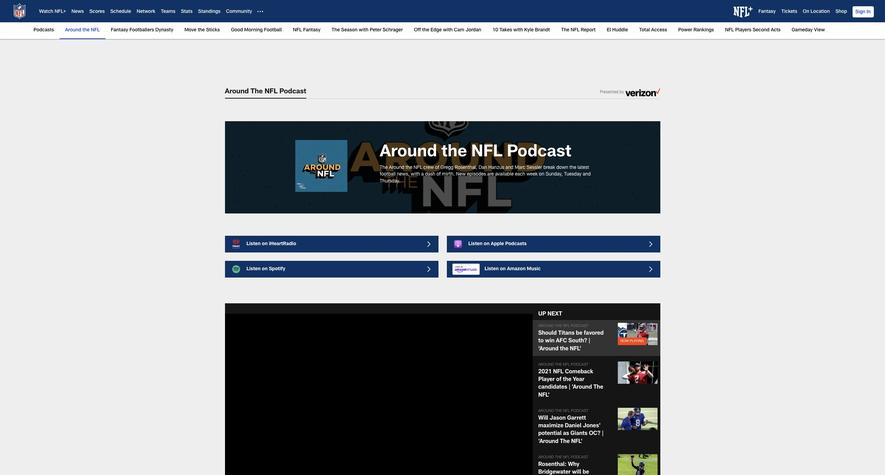 Task type: describe. For each thing, give the bounding box(es) containing it.
nfl inside around the nfl podcast rosenthal: why bridgewater will b
[[563, 456, 570, 460]]

potential
[[538, 432, 562, 438]]

the inside the around the nfl crew of gregg rosenthal, dan hanzus and marc sessler break down the latest football news, with a dash of mirth. new episodes are available each week on sunday, tuesday and thursday.
[[380, 166, 388, 171]]

'around inside "around the nfl podcast will jason garrett maximize daniel jones' potential as giants oc? | 'around the nfl'"
[[538, 440, 559, 446]]

advertisement element inside page main content main content
[[625, 87, 660, 98]]

with inside 10 takes with kyle brandt link
[[513, 28, 523, 33]]

right image for listen on iheartradio
[[427, 242, 433, 247]]

nfl' for south?
[[570, 347, 581, 353]]

1 horizontal spatial fantasy
[[303, 28, 320, 33]]

sign in
[[856, 10, 871, 15]]

peter
[[370, 28, 381, 33]]

gregg
[[441, 166, 454, 171]]

dan
[[479, 166, 487, 171]]

_jones_ten_ image
[[618, 323, 658, 346]]

news,
[[397, 172, 410, 177]]

music
[[527, 267, 541, 272]]

listen for listen on spotify
[[246, 267, 261, 272]]

around for around the nfl podcast should titans be favored to win afc south? | 'around the nfl'
[[538, 325, 554, 329]]

around for around the nfl podcast
[[225, 89, 249, 96]]

0 vertical spatial and
[[506, 166, 513, 171]]

nfl fantasy link
[[290, 22, 323, 38]]

power rankings link
[[676, 22, 717, 38]]

tickets
[[781, 9, 797, 14]]

fantasy footballers dynasty link
[[108, 22, 176, 38]]

jason
[[550, 416, 566, 422]]

year
[[573, 378, 585, 383]]

el huddle
[[607, 28, 628, 33]]

on for listen on spotify
[[262, 267, 268, 272]]

scores link
[[89, 9, 105, 14]]

the inside around the nfl podcast rosenthal: why bridgewater will b
[[555, 456, 562, 460]]

el huddle link
[[604, 22, 631, 38]]

network
[[137, 9, 155, 14]]

am-listen on-light image
[[452, 264, 480, 275]]

nfl' for candidates
[[538, 393, 550, 399]]

around for around the nfl podcast rosenthal: why bridgewater will b
[[538, 456, 554, 460]]

| for candidates
[[569, 386, 570, 391]]

podcasts inside "link"
[[33, 28, 54, 33]]

move the sticks
[[184, 28, 220, 33]]

afc
[[556, 339, 567, 345]]

on inside the around the nfl crew of gregg rosenthal, dan hanzus and marc sessler break down the latest football news, with a dash of mirth. new episodes are available each week on sunday, tuesday and thursday.
[[539, 172, 544, 177]]

win
[[545, 339, 555, 345]]

on for listen on iheartradio
[[262, 242, 268, 247]]

listen on amazon music
[[485, 267, 541, 272]]

up next
[[538, 312, 562, 318]]

10 takes with kyle brandt link
[[490, 22, 553, 38]]

10
[[492, 28, 498, 33]]

network link
[[137, 9, 155, 14]]

nfl fantasy
[[293, 28, 320, 33]]

episodes
[[467, 172, 486, 177]]

around the nfl podcast should titans be favored to win afc south? | 'around the nfl'
[[538, 325, 604, 353]]

mirth.
[[442, 172, 455, 177]]

scores
[[89, 9, 105, 14]]

move
[[184, 28, 196, 33]]

stats link
[[181, 9, 193, 14]]

fantasy for fantasy footballers dynasty
[[111, 28, 128, 33]]

thursday.
[[380, 179, 401, 184]]

in
[[867, 10, 871, 15]]

'around for afc
[[538, 347, 559, 353]]

by
[[620, 90, 624, 94]]

1 vertical spatial of
[[437, 172, 441, 177]]

nfl players second acts link
[[722, 22, 783, 38]]

kyle
[[524, 28, 534, 33]]

total
[[639, 28, 650, 33]]

around the nfl podcast rosenthal: why bridgewater will b
[[538, 456, 599, 476]]

fantasy footballers dynasty
[[111, 28, 173, 33]]

hanzus
[[488, 166, 504, 171]]

the nfl report link
[[558, 22, 599, 38]]

garrett
[[567, 416, 586, 422]]

listen on iheartradio
[[246, 242, 296, 247]]

around the nfl link
[[62, 22, 103, 38]]

jordan
[[466, 28, 481, 33]]

dots image
[[258, 9, 263, 14]]

off the edge with cam jordan
[[414, 28, 481, 33]]

around the nfl
[[65, 28, 100, 33]]

spotify
[[269, 267, 285, 272]]

listen on spotify
[[246, 267, 285, 272]]

a
[[421, 172, 424, 177]]

move the sticks link
[[182, 22, 223, 38]]

as
[[563, 432, 569, 438]]

right image for listen on spotify
[[427, 267, 433, 273]]

teams link
[[161, 9, 175, 14]]

edge
[[431, 28, 442, 33]]

podcast for around the nfl podcast
[[507, 145, 571, 161]]

available
[[495, 172, 514, 177]]

titans
[[558, 331, 575, 337]]

cam
[[454, 28, 464, 33]]

around inside the around the nfl crew of gregg rosenthal, dan hanzus and marc sessler break down the latest football news, with a dash of mirth. new episodes are available each week on sunday, tuesday and thursday.
[[389, 166, 404, 171]]

report
[[581, 28, 596, 33]]

giants
[[571, 432, 588, 438]]

podcasts inside page main content main content
[[505, 242, 527, 247]]

around for around the nfl
[[65, 28, 81, 33]]

good
[[231, 28, 243, 33]]

watch nfl+ link
[[39, 9, 66, 14]]

rankings
[[694, 28, 714, 33]]

podcast for around the nfl podcast
[[279, 89, 306, 96]]

podcasts link
[[33, 22, 57, 38]]

on location
[[803, 9, 830, 14]]

gameday
[[792, 28, 813, 33]]

footballers
[[129, 28, 154, 33]]

of inside around the nfl podcast 2021 nfl comeback player of the year candidates | 'around the nfl'
[[556, 378, 562, 383]]

gameday view link
[[789, 22, 828, 38]]

down
[[557, 166, 568, 171]]

nfl' inside "around the nfl podcast will jason garrett maximize daniel jones' potential as giants oc? | 'around the nfl'"
[[571, 440, 583, 446]]



Task type: locate. For each thing, give the bounding box(es) containing it.
on for listen on amazon music
[[500, 267, 506, 272]]

listen for listen on apple podcasts
[[468, 242, 483, 247]]

jones'
[[583, 424, 601, 430]]

1 vertical spatial and
[[583, 172, 591, 177]]

nfl' down south?
[[570, 347, 581, 353]]

listen right apple podcast icon
[[468, 242, 483, 247]]

podcast for around the nfl podcast should titans be favored to win afc south? | 'around the nfl'
[[571, 325, 588, 329]]

0 vertical spatial right image
[[427, 242, 433, 247]]

bridgewater
[[538, 471, 571, 476]]

sessler
[[527, 166, 542, 171]]

community link
[[226, 9, 252, 14]]

dynasty
[[155, 28, 173, 33]]

off
[[414, 28, 421, 33]]

'around down potential
[[538, 440, 559, 446]]

watch nfl+
[[39, 9, 66, 14]]

around for around the nfl podcast will jason garrett maximize daniel jones' potential as giants oc? | 'around the nfl'
[[538, 410, 554, 414]]

teams
[[161, 9, 175, 14]]

around inside around the nfl podcast rosenthal: why bridgewater will b
[[538, 456, 554, 460]]

around for around the nfl podcast 2021 nfl comeback player of the year candidates | 'around the nfl'
[[538, 364, 554, 367]]

alt around the nfl image
[[282, 140, 360, 192]]

nfl inside the around the nfl crew of gregg rosenthal, dan hanzus and marc sessler break down the latest football news, with a dash of mirth. new episodes are available each week on sunday, tuesday and thursday.
[[414, 166, 422, 171]]

2021
[[538, 370, 552, 376]]

1 horizontal spatial advertisement element
[[625, 87, 660, 98]]

listen right spotify logo
[[246, 267, 261, 272]]

around the nfl podcast will jason garrett maximize daniel jones' potential as giants oc? | 'around the nfl'
[[538, 410, 604, 446]]

around inside around the nfl podcast should titans be favored to win afc south? | 'around the nfl'
[[538, 325, 554, 329]]

standings link
[[198, 9, 221, 14]]

0 horizontal spatial and
[[506, 166, 513, 171]]

around inside around the nfl podcast 2021 nfl comeback player of the year candidates | 'around the nfl'
[[538, 364, 554, 367]]

nfl inside around the nfl podcast should titans be favored to win afc south? | 'around the nfl'
[[563, 325, 570, 329]]

0 vertical spatial right image
[[649, 242, 655, 247]]

podcast inside "around the nfl podcast will jason garrett maximize daniel jones' potential as giants oc? | 'around the nfl'"
[[571, 410, 588, 414]]

nfl' inside around the nfl podcast 2021 nfl comeback player of the year candidates | 'around the nfl'
[[538, 393, 550, 399]]

morning
[[244, 28, 263, 33]]

rosenthal:
[[538, 463, 567, 469]]

favored
[[584, 331, 604, 337]]

around inside "around the nfl podcast will jason garrett maximize daniel jones' potential as giants oc? | 'around the nfl'"
[[538, 410, 554, 414]]

listen right iheartradio icon
[[246, 242, 261, 247]]

2 vertical spatial 'around
[[538, 440, 559, 446]]

and up available
[[506, 166, 513, 171]]

1 vertical spatial right image
[[649, 267, 655, 273]]

1 vertical spatial nfl'
[[538, 393, 550, 399]]

apple podcast icon image
[[452, 239, 464, 250]]

fantasy link
[[759, 9, 776, 14]]

0 horizontal spatial right image
[[427, 242, 433, 247]]

nfl shield image
[[11, 3, 28, 20]]

'around down year
[[572, 386, 592, 391]]

'around for year
[[572, 386, 592, 391]]

of right crew
[[435, 166, 439, 171]]

on left "apple"
[[484, 242, 490, 247]]

0 horizontal spatial |
[[569, 386, 570, 391]]

podcast inside around the nfl podcast rosenthal: why bridgewater will b
[[571, 456, 588, 460]]

power
[[678, 28, 692, 33]]

spotify logo image
[[230, 264, 242, 275]]

around for around the nfl podcast
[[380, 145, 437, 161]]

the inside "around the nfl podcast will jason garrett maximize daniel jones' potential as giants oc? | 'around the nfl'"
[[560, 440, 570, 446]]

on left spotify
[[262, 267, 268, 272]]

tickets link
[[781, 9, 797, 14]]

with left peter
[[359, 28, 368, 33]]

banner
[[0, 0, 885, 39]]

1 horizontal spatial right image
[[649, 242, 655, 247]]

why
[[568, 463, 580, 469]]

on for listen on apple podcasts
[[484, 242, 490, 247]]

good morning football link
[[228, 22, 285, 38]]

iheartradio icon image
[[230, 239, 242, 250]]

| inside around the nfl podcast should titans be favored to win afc south? | 'around the nfl'
[[589, 339, 590, 345]]

football
[[380, 172, 396, 177]]

podcast for around the nfl podcast rosenthal: why bridgewater will b
[[571, 456, 588, 460]]

of right the dash
[[437, 172, 441, 177]]

apple
[[491, 242, 504, 247]]

| inside "around the nfl podcast will jason garrett maximize daniel jones' potential as giants oc? | 'around the nfl'"
[[602, 432, 604, 438]]

1 vertical spatial right image
[[427, 267, 433, 273]]

access
[[651, 28, 667, 33]]

shop link
[[836, 9, 847, 14]]

'around inside around the nfl podcast should titans be favored to win afc south? | 'around the nfl'
[[538, 347, 559, 353]]

nfl inside "around the nfl podcast will jason garrett maximize daniel jones' potential as giants oc? | 'around the nfl'"
[[563, 410, 570, 414]]

on right week
[[539, 172, 544, 177]]

on left iheartradio
[[262, 242, 268, 247]]

2 vertical spatial |
[[602, 432, 604, 438]]

1 vertical spatial 'around
[[572, 386, 592, 391]]

news
[[71, 9, 84, 14]]

right image for listen on apple podcasts
[[649, 242, 655, 247]]

brandt
[[535, 28, 550, 33]]

with
[[359, 28, 368, 33], [443, 28, 453, 33], [513, 28, 523, 33], [411, 172, 420, 177]]

comeback
[[565, 370, 593, 376]]

listen
[[246, 242, 261, 247], [468, 242, 483, 247], [246, 267, 261, 272], [485, 267, 499, 272]]

0 vertical spatial nfl'
[[570, 347, 581, 353]]

around the nfl podcast
[[225, 89, 306, 96]]

schedule link
[[110, 9, 131, 14]]

garrett jones image
[[618, 409, 658, 431]]

with left the kyle
[[513, 28, 523, 33]]

podcast inside around the nfl podcast should titans be favored to win afc south? | 'around the nfl'
[[571, 325, 588, 329]]

0 horizontal spatial podcasts
[[33, 28, 54, 33]]

second
[[753, 28, 770, 33]]

gameday view
[[792, 28, 825, 33]]

standings
[[198, 9, 221, 14]]

up
[[538, 312, 546, 318]]

2 horizontal spatial fantasy
[[759, 9, 776, 14]]

next
[[548, 312, 562, 318]]

with inside the season with peter schrager link
[[359, 28, 368, 33]]

1 vertical spatial advertisement element
[[625, 87, 660, 98]]

listen for listen on amazon music
[[485, 267, 499, 272]]

right image for listen on amazon music
[[649, 267, 655, 273]]

'around down win
[[538, 347, 559, 353]]

with left a
[[411, 172, 420, 177]]

'around inside around the nfl podcast 2021 nfl comeback player of the year candidates | 'around the nfl'
[[572, 386, 592, 391]]

advertisement element right by
[[625, 87, 660, 98]]

fantasy
[[759, 9, 776, 14], [111, 28, 128, 33], [303, 28, 320, 33]]

0 horizontal spatial fantasy
[[111, 28, 128, 33]]

sign
[[856, 10, 866, 15]]

each
[[515, 172, 525, 177]]

nfl' inside around the nfl podcast should titans be favored to win afc south? | 'around the nfl'
[[570, 347, 581, 353]]

banner containing watch nfl+
[[0, 0, 885, 39]]

podcast for around the nfl podcast 2021 nfl comeback player of the year candidates | 'around the nfl'
[[571, 364, 588, 367]]

nfl
[[91, 28, 100, 33], [293, 28, 302, 33], [571, 28, 580, 33], [725, 28, 734, 33], [265, 89, 278, 96], [471, 145, 503, 161], [414, 166, 422, 171], [563, 325, 570, 329], [563, 364, 570, 367], [553, 370, 564, 376], [563, 410, 570, 414], [563, 456, 570, 460]]

presented
[[600, 90, 619, 94]]

listen left amazon
[[485, 267, 499, 272]]

fantasy for fantasy
[[759, 9, 776, 14]]

marc
[[515, 166, 525, 171]]

sunday,
[[546, 172, 563, 177]]

| inside around the nfl podcast 2021 nfl comeback player of the year candidates | 'around the nfl'
[[569, 386, 570, 391]]

right image
[[427, 242, 433, 247], [649, 267, 655, 273]]

the inside "around the nfl podcast will jason garrett maximize daniel jones' potential as giants oc? | 'around the nfl'"
[[555, 410, 562, 414]]

podcasts right "apple"
[[505, 242, 527, 247]]

0 vertical spatial podcasts
[[33, 28, 54, 33]]

1 horizontal spatial right image
[[649, 267, 655, 273]]

| right the candidates
[[569, 386, 570, 391]]

podcast for around the nfl podcast will jason garrett maximize daniel jones' potential as giants oc? | 'around the nfl'
[[571, 410, 588, 414]]

_ted_ image
[[618, 455, 658, 476]]

1 horizontal spatial podcasts
[[505, 242, 527, 247]]

to
[[538, 339, 544, 345]]

0 vertical spatial 'around
[[538, 347, 559, 353]]

and down the latest
[[583, 172, 591, 177]]

watch
[[39, 9, 53, 14]]

amazon
[[507, 267, 526, 272]]

| right oc?
[[602, 432, 604, 438]]

podcasts down watch
[[33, 28, 54, 33]]

oc?
[[589, 432, 601, 438]]

should
[[538, 331, 557, 337]]

power rankings
[[678, 28, 714, 33]]

0 vertical spatial of
[[435, 166, 439, 171]]

sign in button
[[853, 6, 874, 17]]

of up the candidates
[[556, 378, 562, 383]]

stats
[[181, 9, 193, 14]]

advertisement element down off the edge with cam jordan link at the top of page
[[316, 47, 570, 79]]

page main content main content
[[0, 87, 885, 476]]

with left cam
[[443, 28, 453, 33]]

acts
[[771, 28, 781, 33]]

latest
[[578, 166, 589, 171]]

takes
[[500, 28, 512, 33]]

2 vertical spatial of
[[556, 378, 562, 383]]

0 horizontal spatial right image
[[427, 267, 433, 273]]

1 vertical spatial |
[[569, 386, 570, 391]]

| down favored
[[589, 339, 590, 345]]

el
[[607, 28, 611, 33]]

2 horizontal spatial |
[[602, 432, 604, 438]]

new
[[456, 172, 466, 177]]

nfl' down the giants
[[571, 440, 583, 446]]

0 vertical spatial |
[[589, 339, 590, 345]]

dash
[[425, 172, 435, 177]]

around
[[65, 28, 81, 33], [225, 89, 249, 96], [380, 145, 437, 161], [389, 166, 404, 171], [538, 325, 554, 329], [538, 364, 554, 367], [538, 410, 554, 414], [538, 456, 554, 460]]

the inside around the nfl podcast 2021 nfl comeback player of the year candidates | 'around the nfl'
[[593, 386, 603, 391]]

daniel
[[565, 424, 581, 430]]

1 horizontal spatial and
[[583, 172, 591, 177]]

with inside the around the nfl crew of gregg rosenthal, dan hanzus and marc sessler break down the latest football news, with a dash of mirth. new episodes are available each week on sunday, tuesday and thursday.
[[411, 172, 420, 177]]

listen for listen on iheartradio
[[246, 242, 261, 247]]

0 vertical spatial advertisement element
[[316, 47, 570, 79]]

podcast inside around the nfl podcast 2021 nfl comeback player of the year candidates | 'around the nfl'
[[571, 364, 588, 367]]

nfl' down the candidates
[[538, 393, 550, 399]]

advertisement element
[[316, 47, 570, 79], [625, 87, 660, 98]]

break
[[544, 166, 555, 171]]

the around the nfl crew of gregg rosenthal, dan hanzus and marc sessler break down the latest football news, with a dash of mirth. new episodes are available each week on sunday, tuesday and thursday.
[[380, 166, 591, 184]]

of
[[435, 166, 439, 171], [437, 172, 441, 177], [556, 378, 562, 383]]

0 horizontal spatial advertisement element
[[316, 47, 570, 79]]

on left amazon
[[500, 267, 506, 272]]

around the nfl podcast
[[380, 145, 571, 161]]

1 horizontal spatial |
[[589, 339, 590, 345]]

nfl+ image
[[734, 7, 753, 18]]

the
[[332, 28, 340, 33], [561, 28, 569, 33], [251, 89, 263, 96], [380, 166, 388, 171], [593, 386, 603, 391], [560, 440, 570, 446]]

sticks
[[206, 28, 220, 33]]

wentz image
[[618, 362, 658, 385]]

1 vertical spatial podcasts
[[505, 242, 527, 247]]

huddle
[[612, 28, 628, 33]]

crew
[[424, 166, 434, 171]]

off the edge with cam jordan link
[[411, 22, 484, 38]]

right image
[[649, 242, 655, 247], [427, 267, 433, 273]]

schedule
[[110, 9, 131, 14]]

location
[[811, 9, 830, 14]]

nfl'
[[570, 347, 581, 353], [538, 393, 550, 399], [571, 440, 583, 446]]

good morning football
[[231, 28, 282, 33]]

with inside off the edge with cam jordan link
[[443, 28, 453, 33]]

iheartradio
[[269, 242, 296, 247]]

2 vertical spatial nfl'
[[571, 440, 583, 446]]

will
[[572, 471, 581, 476]]

the season with peter schrager
[[332, 28, 403, 33]]

| for south?
[[589, 339, 590, 345]]



Task type: vqa. For each thing, say whether or not it's contained in the screenshot.
ahead
no



